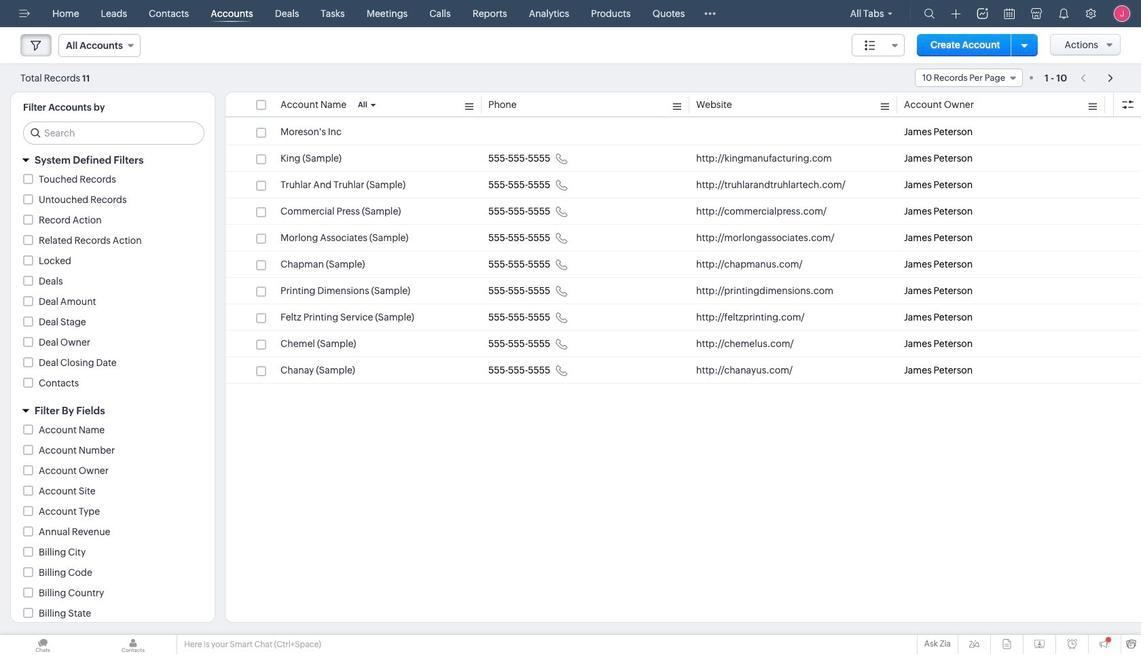 Task type: describe. For each thing, give the bounding box(es) containing it.
sales motivator image
[[978, 8, 988, 19]]

quick actions image
[[952, 9, 961, 19]]

search image
[[925, 8, 935, 19]]

calendar image
[[1005, 8, 1015, 19]]



Task type: locate. For each thing, give the bounding box(es) containing it.
notifications image
[[1059, 8, 1070, 19]]

contacts image
[[90, 635, 176, 654]]

configure settings image
[[1086, 8, 1097, 19]]

marketplace image
[[1032, 8, 1042, 19]]

chats image
[[0, 635, 86, 654]]



Task type: vqa. For each thing, say whether or not it's contained in the screenshot.
"Campaigns" Link
no



